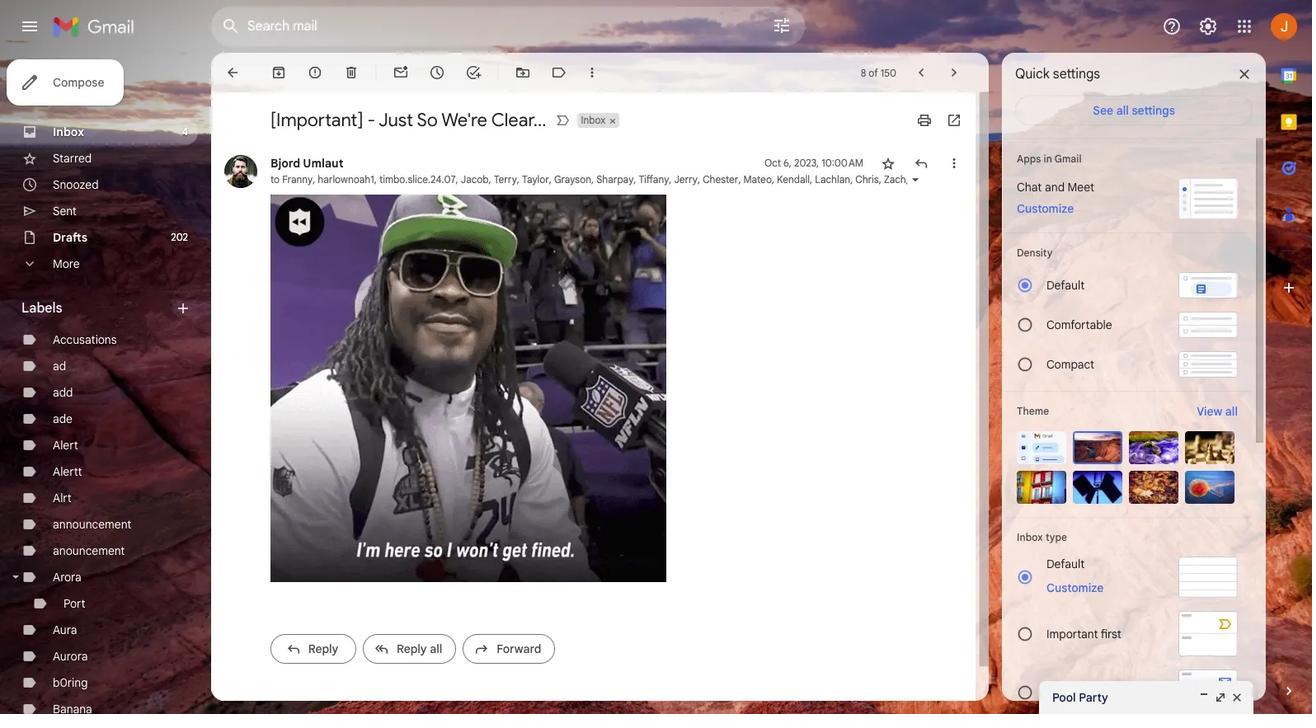 Task type: locate. For each thing, give the bounding box(es) containing it.
23 , from the left
[[1173, 173, 1178, 186]]

1 reply from the left
[[308, 642, 339, 657]]

25 , from the left
[[1265, 173, 1270, 186]]

first right unread
[[1088, 685, 1109, 700]]

announcement link
[[53, 517, 131, 532]]

older image
[[946, 64, 963, 81]]

1 horizontal spatial all
[[1117, 103, 1129, 118]]

move to image
[[515, 64, 531, 81]]

22 , from the left
[[1146, 173, 1151, 186]]

fined.gif image
[[271, 195, 667, 583]]

inbox link
[[53, 125, 84, 139]]

default down type
[[1047, 557, 1085, 572]]

all left forward link
[[430, 642, 443, 657]]

chris
[[856, 173, 879, 186]]

jacob
[[461, 173, 489, 186]]

chat and meet customize
[[1017, 180, 1095, 216]]

more
[[53, 257, 80, 271]]

0 horizontal spatial reply
[[308, 642, 339, 657]]

7 , from the left
[[592, 173, 594, 186]]

first for unread first
[[1088, 685, 1109, 700]]

customize up important
[[1047, 581, 1104, 596]]

inbox up starred
[[53, 125, 84, 139]]

10:00 am
[[822, 157, 864, 169]]

1 vertical spatial first
[[1088, 685, 1109, 700]]

aurora
[[53, 649, 88, 664]]

customize down 'and'
[[1017, 201, 1075, 216]]

settings image
[[1199, 17, 1219, 36]]

0 vertical spatial first
[[1101, 627, 1122, 642]]

150
[[881, 66, 897, 79]]

snooze image
[[429, 64, 446, 81]]

0 horizontal spatial inbox
[[53, 125, 84, 139]]

we're
[[442, 109, 488, 131]]

chat
[[1017, 180, 1043, 195]]

customize button for default
[[1037, 578, 1114, 598]]

clear...
[[491, 109, 547, 131]]

and
[[1045, 180, 1065, 195]]

to
[[271, 173, 280, 186]]

1 vertical spatial customize
[[1047, 581, 1104, 596]]

add
[[53, 385, 73, 400]]

15 , from the left
[[879, 173, 882, 186]]

0 vertical spatial customize button
[[1008, 199, 1084, 219]]

download attachment fined.gif image
[[572, 552, 590, 569]]

inbox left type
[[1017, 531, 1044, 544]]

important first
[[1047, 627, 1122, 642]]

0 vertical spatial customize
[[1017, 201, 1075, 216]]

oct 6, 2023, 10:00 am
[[765, 157, 864, 169]]

theme element
[[1017, 404, 1050, 420]]

inbox for inbox button
[[581, 114, 606, 126]]

2 horizontal spatial all
[[1226, 404, 1239, 419]]

main menu image
[[20, 17, 40, 36]]

pool party
[[1053, 691, 1109, 706]]

franny
[[282, 173, 313, 186]]

see all settings button
[[1016, 96, 1253, 125]]

anouncement link
[[53, 544, 125, 559]]

inbox inside button
[[581, 114, 606, 126]]

all
[[1117, 103, 1129, 118], [1226, 404, 1239, 419], [430, 642, 443, 657]]

snoozed
[[53, 177, 99, 192]]

first right important
[[1101, 627, 1122, 642]]

chester
[[703, 173, 739, 186]]

support image
[[1163, 17, 1182, 36]]

settings right quick
[[1054, 66, 1101, 83]]

quick settings element
[[1016, 66, 1101, 96]]

party
[[1079, 691, 1109, 706]]

2 , from the left
[[374, 173, 377, 186]]

default up comfortable
[[1047, 278, 1085, 293]]

reply
[[308, 642, 339, 657], [397, 642, 427, 657]]

umlaut
[[303, 156, 344, 171]]

alrt link
[[53, 491, 72, 506]]

2 reply from the left
[[397, 642, 427, 657]]

all inside button
[[1226, 404, 1239, 419]]

0 vertical spatial settings
[[1054, 66, 1101, 83]]

,
[[313, 173, 315, 186], [374, 173, 377, 186], [456, 173, 459, 186], [489, 173, 491, 186], [517, 173, 520, 186], [549, 173, 552, 186], [592, 173, 594, 186], [634, 173, 637, 186], [669, 173, 672, 186], [698, 173, 701, 186], [739, 173, 741, 186], [772, 173, 775, 186], [810, 173, 813, 186], [851, 173, 853, 186], [879, 173, 882, 186], [907, 173, 909, 186], [996, 173, 1001, 186], [1023, 173, 1028, 186], [1055, 173, 1060, 186], [1087, 173, 1092, 186], [1120, 173, 1125, 186], [1146, 173, 1151, 186], [1173, 173, 1178, 186], [1199, 173, 1204, 186], [1265, 173, 1270, 186], [1308, 173, 1313, 186]]

arora
[[53, 570, 82, 585]]

first for important first
[[1101, 627, 1122, 642]]

more button
[[0, 251, 198, 277]]

0 horizontal spatial all
[[430, 642, 443, 657]]

unread
[[1047, 685, 1085, 700]]

newer image
[[913, 64, 930, 81]]

customize button
[[1008, 199, 1084, 219], [1037, 578, 1114, 598]]

grayson
[[554, 173, 592, 186]]

settings right 'see'
[[1132, 103, 1176, 118]]

8 of 150
[[861, 66, 897, 79]]

all inside button
[[1117, 103, 1129, 118]]

show details image
[[911, 175, 921, 185]]

port
[[64, 597, 85, 611]]

1 horizontal spatial inbox
[[581, 114, 606, 126]]

all right 'see'
[[1117, 103, 1129, 118]]

customize button down 'and'
[[1008, 199, 1084, 219]]

ad
[[53, 359, 66, 374]]

1 vertical spatial settings
[[1132, 103, 1176, 118]]

1 vertical spatial customize button
[[1037, 578, 1114, 598]]

first
[[1101, 627, 1122, 642], [1088, 685, 1109, 700]]

inbox down "more" image
[[581, 114, 606, 126]]

alrt
[[53, 491, 72, 506]]

0 vertical spatial all
[[1117, 103, 1129, 118]]

add to tasks image
[[465, 64, 482, 81]]

terry
[[494, 173, 517, 186]]

harlownoah1
[[318, 173, 374, 186]]

tab list
[[1267, 53, 1313, 655]]

8
[[861, 66, 867, 79]]

2 horizontal spatial inbox
[[1017, 531, 1044, 544]]

view all button
[[1188, 402, 1248, 422]]

quick
[[1016, 66, 1050, 83]]

back to inbox image
[[224, 64, 241, 81]]

all right view
[[1226, 404, 1239, 419]]

0 vertical spatial default
[[1047, 278, 1085, 293]]

density
[[1017, 247, 1053, 259]]

26 , from the left
[[1308, 173, 1313, 186]]

1 vertical spatial default
[[1047, 557, 1085, 572]]

inbox button
[[578, 113, 608, 128]]

alertt link
[[53, 465, 82, 479]]

default
[[1047, 278, 1085, 293], [1047, 557, 1085, 572]]

0 horizontal spatial settings
[[1054, 66, 1101, 83]]

zach
[[884, 173, 907, 186]]

snoozed link
[[53, 177, 99, 192]]

2 vertical spatial all
[[430, 642, 443, 657]]

1 vertical spatial all
[[1226, 404, 1239, 419]]

customize
[[1017, 201, 1075, 216], [1047, 581, 1104, 596]]

inbox inside labels navigation
[[53, 125, 84, 139]]

drafts link
[[53, 230, 88, 245]]

aurora link
[[53, 649, 88, 664]]

alert link
[[53, 438, 78, 453]]

-
[[368, 109, 376, 131]]

18 , from the left
[[1023, 173, 1028, 186]]

labels image
[[551, 64, 568, 81]]

type
[[1046, 531, 1068, 544]]

minimize image
[[1198, 691, 1211, 705]]

oct 6, 2023, 10:00 am cell
[[765, 155, 864, 172]]

customize button up important
[[1037, 578, 1114, 598]]

9 , from the left
[[669, 173, 672, 186]]

display density element
[[1017, 247, 1239, 259]]

2 default from the top
[[1047, 557, 1085, 572]]

theme
[[1017, 405, 1050, 418]]

Search mail text field
[[248, 18, 726, 35]]

b0ring
[[53, 676, 88, 691]]

1 horizontal spatial reply
[[397, 642, 427, 657]]

drafts
[[53, 230, 88, 245]]

taylor
[[522, 173, 549, 186]]

None search field
[[211, 7, 805, 46]]

customize inside customize 'button'
[[1047, 581, 1104, 596]]

1 horizontal spatial settings
[[1132, 103, 1176, 118]]

[important] - just so we're clear...
[[271, 109, 547, 131]]

customize inside "chat and meet customize"
[[1017, 201, 1075, 216]]

6,
[[784, 157, 792, 169]]

ade link
[[53, 412, 73, 427]]



Task type: describe. For each thing, give the bounding box(es) containing it.
all for see
[[1117, 103, 1129, 118]]

settings inside see all settings button
[[1132, 103, 1176, 118]]

view all
[[1198, 404, 1239, 419]]

forward
[[497, 642, 542, 657]]

ad link
[[53, 359, 66, 374]]

14 , from the left
[[851, 173, 853, 186]]

arora link
[[53, 570, 82, 585]]

accusations link
[[53, 333, 117, 347]]

12 , from the left
[[772, 173, 775, 186]]

reply all
[[397, 642, 443, 657]]

inbox for inbox link
[[53, 125, 84, 139]]

Not starred checkbox
[[880, 155, 897, 172]]

see
[[1094, 103, 1114, 118]]

202
[[171, 231, 188, 243]]

pop out image
[[1215, 691, 1228, 705]]

settings inside quick settings element
[[1054, 66, 1101, 83]]

port link
[[64, 597, 85, 611]]

mateo
[[744, 173, 772, 186]]

gmail image
[[53, 10, 143, 43]]

advanced search options image
[[766, 9, 799, 42]]

not starred image
[[880, 155, 897, 172]]

13 , from the left
[[810, 173, 813, 186]]

compose
[[53, 75, 104, 90]]

view
[[1198, 404, 1223, 419]]

reply link
[[271, 635, 356, 664]]

bjord umlaut
[[271, 156, 344, 171]]

sharpay
[[597, 173, 634, 186]]

ade
[[53, 412, 73, 427]]

announcement
[[53, 517, 131, 532]]

just
[[379, 109, 413, 131]]

compose button
[[7, 59, 124, 106]]

aura
[[53, 623, 77, 638]]

oct
[[765, 157, 781, 169]]

4
[[182, 125, 188, 138]]

tiffany
[[639, 173, 669, 186]]

labels heading
[[21, 300, 175, 317]]

19 , from the left
[[1055, 173, 1060, 186]]

5 , from the left
[[517, 173, 520, 186]]

archive image
[[271, 64, 287, 81]]

comfortable
[[1047, 318, 1113, 333]]

4 , from the left
[[489, 173, 491, 186]]

inbox type element
[[1017, 531, 1239, 544]]

17 , from the left
[[996, 173, 1001, 186]]

see all settings
[[1094, 103, 1176, 118]]

inbox type
[[1017, 531, 1068, 544]]

meet
[[1068, 180, 1095, 195]]

in
[[1044, 153, 1053, 165]]

forward link
[[463, 635, 556, 664]]

close image
[[1231, 691, 1244, 705]]

save to photos image
[[639, 552, 655, 569]]

unread first
[[1047, 685, 1109, 700]]

anouncement
[[53, 544, 125, 559]]

3 , from the left
[[456, 173, 459, 186]]

all for reply
[[430, 642, 443, 657]]

21 , from the left
[[1120, 173, 1125, 186]]

customize button for chat and meet
[[1008, 199, 1084, 219]]

alertt
[[53, 465, 82, 479]]

lachlan
[[815, 173, 851, 186]]

sent
[[53, 204, 77, 219]]

gmail
[[1055, 153, 1082, 165]]

pool
[[1053, 691, 1077, 706]]

search mail image
[[216, 12, 246, 41]]

quick settings
[[1016, 66, 1101, 83]]

reply all link
[[363, 635, 457, 664]]

bjord
[[271, 156, 300, 171]]

1 default from the top
[[1047, 278, 1085, 293]]

reply for reply all
[[397, 642, 427, 657]]

labels navigation
[[0, 53, 211, 715]]

1 , from the left
[[313, 173, 315, 186]]

add link
[[53, 385, 73, 400]]

24 , from the left
[[1199, 173, 1204, 186]]

timbo.slice.24.07
[[379, 173, 456, 186]]

16 , from the left
[[907, 173, 909, 186]]

aura link
[[53, 623, 77, 638]]

20 , from the left
[[1087, 173, 1092, 186]]

add attachment to drive fined.gif image
[[605, 552, 623, 569]]

of
[[869, 66, 878, 79]]

2023,
[[795, 157, 819, 169]]

starred link
[[53, 151, 92, 166]]

all for view
[[1226, 404, 1239, 419]]

labels
[[21, 300, 62, 317]]

alert
[[53, 438, 78, 453]]

delete image
[[343, 64, 360, 81]]

6 , from the left
[[549, 173, 552, 186]]

sent link
[[53, 204, 77, 219]]

8 , from the left
[[634, 173, 637, 186]]

apps
[[1017, 153, 1042, 165]]

kendall
[[777, 173, 810, 186]]

more image
[[584, 64, 601, 81]]

inbox for inbox type
[[1017, 531, 1044, 544]]

important
[[1047, 627, 1099, 642]]

10 , from the left
[[698, 173, 701, 186]]

starred
[[53, 151, 92, 166]]

report spam image
[[307, 64, 323, 81]]

[important]
[[271, 109, 363, 131]]

compact
[[1047, 357, 1095, 372]]

so
[[417, 109, 438, 131]]

11 , from the left
[[739, 173, 741, 186]]

reply for reply
[[308, 642, 339, 657]]

to franny , harlownoah1 , timbo.slice.24.07 , jacob , terry , taylor , grayson , sharpay , tiffany , jerry , chester , mateo , kendall , lachlan , chris , zach ,
[[271, 173, 912, 186]]

jerry
[[675, 173, 698, 186]]

b0ring link
[[53, 676, 88, 691]]

apps in gmail
[[1017, 153, 1082, 165]]



Task type: vqa. For each thing, say whether or not it's contained in the screenshot.
Forward
yes



